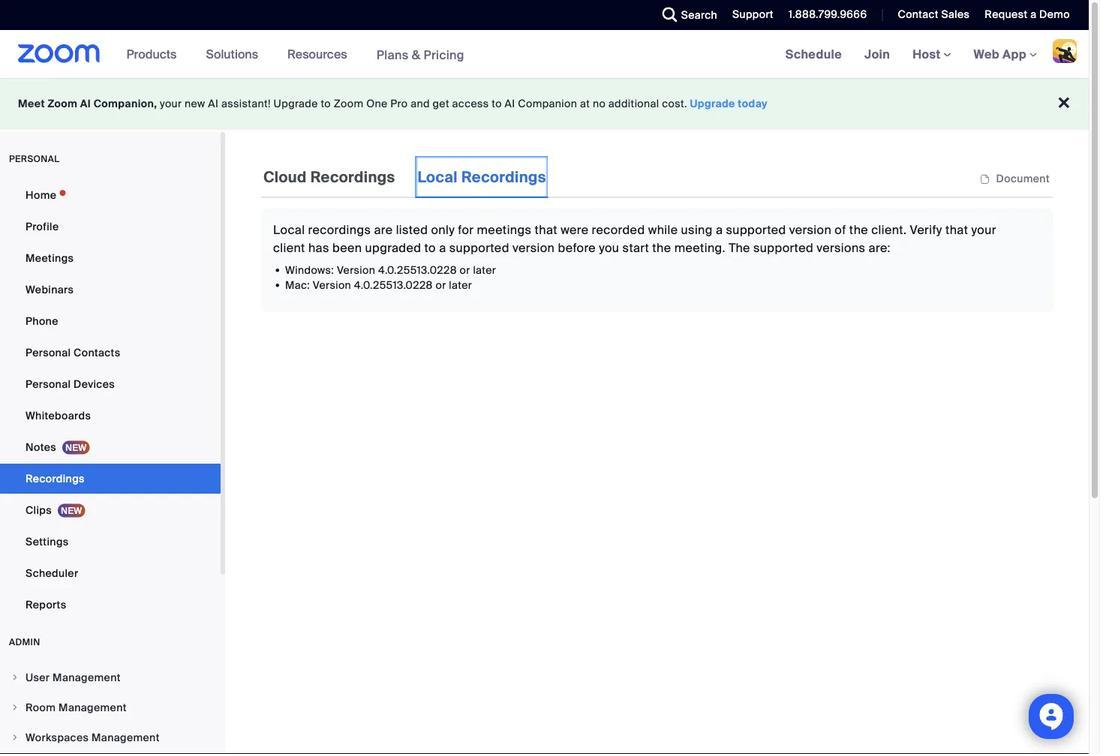 Task type: locate. For each thing, give the bounding box(es) containing it.
versions
[[817, 240, 866, 256]]

personal up whiteboards
[[26, 377, 71, 391]]

the right of
[[850, 222, 869, 238]]

1 vertical spatial right image
[[11, 704, 20, 713]]

plans & pricing
[[377, 47, 465, 63]]

client
[[273, 240, 305, 256]]

additional
[[609, 97, 660, 111]]

right image inside user management menu item
[[11, 674, 20, 683]]

local up 'only'
[[418, 167, 458, 187]]

personal down the phone
[[26, 346, 71, 360]]

1 vertical spatial version
[[513, 240, 555, 256]]

recordings up meetings
[[462, 167, 546, 187]]

right image left user
[[11, 674, 20, 683]]

webinars
[[26, 283, 74, 297]]

to down 'only'
[[425, 240, 436, 256]]

2 vertical spatial a
[[439, 240, 446, 256]]

version down meetings
[[513, 240, 555, 256]]

search
[[682, 8, 718, 22]]

management
[[53, 671, 121, 685], [59, 701, 127, 715], [92, 731, 160, 745]]

your left the new
[[160, 97, 182, 111]]

1 horizontal spatial to
[[425, 240, 436, 256]]

upgrade right cost.
[[690, 97, 736, 111]]

your down file image
[[972, 222, 997, 238]]

contact sales link
[[887, 0, 974, 30], [898, 8, 970, 21]]

the
[[850, 222, 869, 238], [653, 240, 672, 256]]

demo
[[1040, 8, 1071, 21]]

get
[[433, 97, 450, 111]]

upgrade down product information "navigation"
[[274, 97, 318, 111]]

2 horizontal spatial recordings
[[462, 167, 546, 187]]

0 horizontal spatial your
[[160, 97, 182, 111]]

0 horizontal spatial recordings
[[26, 472, 85, 486]]

personal contacts link
[[0, 338, 221, 368]]

version down windows:
[[313, 278, 352, 292]]

4.0.25513.0228
[[378, 263, 457, 277], [354, 278, 433, 292]]

1 vertical spatial your
[[972, 222, 997, 238]]

or down the for
[[460, 263, 471, 277]]

admin menu menu
[[0, 664, 221, 755]]

supported right "the"
[[754, 240, 814, 256]]

version down been
[[337, 263, 376, 277]]

0 vertical spatial or
[[460, 263, 471, 277]]

right image inside room management menu item
[[11, 704, 20, 713]]

room management
[[26, 701, 127, 715]]

meet zoom ai companion, footer
[[0, 78, 1090, 130]]

that right verify
[[946, 222, 969, 238]]

your inside local recordings are listed only for meetings that were recorded while using a supported version of the client. verify that your client has been upgraded to a supported version before you start the meeting. the supported versions are: windows: version 4.0.25513.0228 or later mac: version 4.0.25513.0228 or later
[[972, 222, 997, 238]]

phone
[[26, 314, 58, 328]]

right image left room
[[11, 704, 20, 713]]

were
[[561, 222, 589, 238]]

1 horizontal spatial a
[[716, 222, 723, 238]]

0 vertical spatial management
[[53, 671, 121, 685]]

banner containing products
[[0, 30, 1090, 79]]

0 vertical spatial version
[[337, 263, 376, 277]]

reports
[[26, 598, 66, 612]]

2 horizontal spatial a
[[1031, 8, 1037, 21]]

1 horizontal spatial zoom
[[334, 97, 364, 111]]

1 horizontal spatial or
[[460, 263, 471, 277]]

settings link
[[0, 527, 221, 557]]

banner
[[0, 30, 1090, 79]]

version
[[790, 222, 832, 238], [513, 240, 555, 256]]

admin
[[9, 637, 40, 648]]

management down room management menu item
[[92, 731, 160, 745]]

0 vertical spatial local
[[418, 167, 458, 187]]

personal
[[9, 153, 60, 165]]

1 horizontal spatial that
[[946, 222, 969, 238]]

0 horizontal spatial local
[[273, 222, 305, 238]]

products
[[127, 46, 177, 62]]

1 vertical spatial local
[[273, 222, 305, 238]]

1 personal from the top
[[26, 346, 71, 360]]

2 horizontal spatial ai
[[505, 97, 516, 111]]

to down "resources" "dropdown button"
[[321, 97, 331, 111]]

1 horizontal spatial recordings
[[311, 167, 395, 187]]

2 personal from the top
[[26, 377, 71, 391]]

1 horizontal spatial local
[[418, 167, 458, 187]]

supported up "the"
[[727, 222, 787, 238]]

right image for user management
[[11, 674, 20, 683]]

upgrade today link
[[690, 97, 768, 111]]

a down 'only'
[[439, 240, 446, 256]]

phone link
[[0, 306, 221, 336]]

recordings
[[311, 167, 395, 187], [462, 167, 546, 187], [26, 472, 85, 486]]

0 horizontal spatial version
[[513, 240, 555, 256]]

local recordings
[[418, 167, 546, 187]]

product information navigation
[[115, 30, 476, 79]]

reports link
[[0, 590, 221, 620]]

recordings
[[308, 222, 371, 238]]

0 vertical spatial version
[[790, 222, 832, 238]]

1 horizontal spatial the
[[850, 222, 869, 238]]

1 vertical spatial a
[[716, 222, 723, 238]]

ai right the new
[[208, 97, 219, 111]]

has
[[309, 240, 329, 256]]

a left demo
[[1031, 8, 1037, 21]]

0 vertical spatial your
[[160, 97, 182, 111]]

a right "using" in the right of the page
[[716, 222, 723, 238]]

management up workspaces management
[[59, 701, 127, 715]]

0 horizontal spatial to
[[321, 97, 331, 111]]

management for room management
[[59, 701, 127, 715]]

2 ai from the left
[[208, 97, 219, 111]]

plans & pricing link
[[377, 47, 465, 63], [377, 47, 465, 63]]

to right 'access'
[[492, 97, 502, 111]]

zoom right 'meet'
[[48, 97, 78, 111]]

management for user management
[[53, 671, 121, 685]]

1 horizontal spatial upgrade
[[690, 97, 736, 111]]

1 right image from the top
[[11, 674, 20, 683]]

right image for room management
[[11, 704, 20, 713]]

meetings
[[477, 222, 532, 238]]

windows:
[[285, 263, 334, 277]]

support link
[[722, 0, 778, 30], [733, 8, 774, 21]]

local
[[418, 167, 458, 187], [273, 222, 305, 238]]

0 horizontal spatial or
[[436, 278, 446, 292]]

right image
[[11, 674, 20, 683], [11, 704, 20, 713]]

pro
[[391, 97, 408, 111]]

recordings down notes
[[26, 472, 85, 486]]

recordings inside personal menu menu
[[26, 472, 85, 486]]

whiteboards link
[[0, 401, 221, 431]]

request a demo link
[[974, 0, 1090, 30], [985, 8, 1071, 21]]

notes
[[26, 440, 56, 454]]

plans
[[377, 47, 409, 63]]

0 horizontal spatial ai
[[80, 97, 91, 111]]

management up room management
[[53, 671, 121, 685]]

3 ai from the left
[[505, 97, 516, 111]]

1 vertical spatial 4.0.25513.0228
[[354, 278, 433, 292]]

workspaces
[[26, 731, 89, 745]]

the down while
[[653, 240, 672, 256]]

at
[[580, 97, 590, 111]]

local up client
[[273, 222, 305, 238]]

upgrade
[[274, 97, 318, 111], [690, 97, 736, 111]]

profile picture image
[[1053, 39, 1078, 63]]

ai left companion,
[[80, 97, 91, 111]]

personal
[[26, 346, 71, 360], [26, 377, 71, 391]]

0 vertical spatial 4.0.25513.0228
[[378, 263, 457, 277]]

join link
[[854, 30, 902, 78]]

workspaces management menu item
[[0, 724, 221, 752]]

0 horizontal spatial zoom
[[48, 97, 78, 111]]

1 vertical spatial the
[[653, 240, 672, 256]]

or
[[460, 263, 471, 277], [436, 278, 446, 292]]

of
[[835, 222, 847, 238]]

2 vertical spatial management
[[92, 731, 160, 745]]

1 horizontal spatial ai
[[208, 97, 219, 111]]

ai
[[80, 97, 91, 111], [208, 97, 219, 111], [505, 97, 516, 111]]

contact
[[898, 8, 939, 21]]

0 horizontal spatial a
[[439, 240, 446, 256]]

or down 'only'
[[436, 278, 446, 292]]

clips link
[[0, 496, 221, 526]]

1 horizontal spatial your
[[972, 222, 997, 238]]

schedule link
[[775, 30, 854, 78]]

1 vertical spatial management
[[59, 701, 127, 715]]

personal for personal devices
[[26, 377, 71, 391]]

1 vertical spatial personal
[[26, 377, 71, 391]]

user management menu item
[[0, 664, 221, 692]]

0 horizontal spatial that
[[535, 222, 558, 238]]

2 right image from the top
[[11, 704, 20, 713]]

supported
[[727, 222, 787, 238], [450, 240, 510, 256], [754, 240, 814, 256]]

zoom left "one"
[[334, 97, 364, 111]]

resources
[[288, 46, 347, 62]]

local inside local recordings tab
[[418, 167, 458, 187]]

0 vertical spatial a
[[1031, 8, 1037, 21]]

0 horizontal spatial later
[[449, 278, 472, 292]]

before
[[558, 240, 596, 256]]

1 horizontal spatial later
[[473, 263, 496, 277]]

start
[[623, 240, 650, 256]]

0 horizontal spatial upgrade
[[274, 97, 318, 111]]

that
[[535, 222, 558, 238], [946, 222, 969, 238]]

contacts
[[74, 346, 120, 360]]

0 vertical spatial right image
[[11, 674, 20, 683]]

ai left "companion"
[[505, 97, 516, 111]]

to
[[321, 97, 331, 111], [492, 97, 502, 111], [425, 240, 436, 256]]

pricing
[[424, 47, 465, 63]]

version left of
[[790, 222, 832, 238]]

that left were
[[535, 222, 558, 238]]

recordings up recordings
[[311, 167, 395, 187]]

for
[[458, 222, 474, 238]]

local recordings tab
[[416, 156, 549, 198]]

0 vertical spatial personal
[[26, 346, 71, 360]]

local inside local recordings are listed only for meetings that were recorded while using a supported version of the client. verify that your client has been upgraded to a supported version before you start the meeting. the supported versions are: windows: version 4.0.25513.0228 or later mac: version 4.0.25513.0228 or later
[[273, 222, 305, 238]]

web app button
[[974, 46, 1038, 62]]

2 that from the left
[[946, 222, 969, 238]]



Task type: describe. For each thing, give the bounding box(es) containing it.
user management
[[26, 671, 121, 685]]

personal menu menu
[[0, 180, 221, 622]]

2 horizontal spatial to
[[492, 97, 502, 111]]

workspaces management
[[26, 731, 160, 745]]

scheduler link
[[0, 559, 221, 589]]

document button
[[977, 172, 1053, 186]]

meetings link
[[0, 243, 221, 273]]

new
[[185, 97, 205, 111]]

cloud
[[264, 167, 307, 187]]

access
[[452, 97, 489, 111]]

right image
[[11, 734, 20, 743]]

room
[[26, 701, 56, 715]]

devices
[[74, 377, 115, 391]]

meeting.
[[675, 240, 726, 256]]

products button
[[127, 30, 184, 78]]

home
[[26, 188, 57, 202]]

request a demo
[[985, 8, 1071, 21]]

host
[[913, 46, 944, 62]]

companion
[[518, 97, 578, 111]]

search button
[[652, 0, 722, 30]]

1 vertical spatial version
[[313, 278, 352, 292]]

1 vertical spatial or
[[436, 278, 446, 292]]

you
[[599, 240, 620, 256]]

recordings link
[[0, 464, 221, 494]]

using
[[682, 222, 713, 238]]

0 vertical spatial later
[[473, 263, 496, 277]]

cost.
[[662, 97, 688, 111]]

profile link
[[0, 212, 221, 242]]

local for local recordings
[[418, 167, 458, 187]]

assistant!
[[221, 97, 271, 111]]

while
[[649, 222, 678, 238]]

document
[[997, 172, 1050, 186]]

upgraded
[[365, 240, 421, 256]]

2 zoom from the left
[[334, 97, 364, 111]]

meetings
[[26, 251, 74, 265]]

recordings for cloud recordings
[[311, 167, 395, 187]]

local recordings are listed only for meetings that were recorded while using a supported version of the client. verify that your client has been upgraded to a supported version before you start the meeting. the supported versions are: windows: version 4.0.25513.0228 or later mac: version 4.0.25513.0228 or later
[[273, 222, 997, 292]]

clips
[[26, 503, 52, 517]]

1.888.799.9666
[[789, 8, 868, 21]]

resources button
[[288, 30, 354, 78]]

cloud recordings
[[264, 167, 395, 187]]

zoom logo image
[[18, 44, 100, 63]]

are
[[374, 222, 393, 238]]

and
[[411, 97, 430, 111]]

notes link
[[0, 433, 221, 463]]

one
[[367, 97, 388, 111]]

1 upgrade from the left
[[274, 97, 318, 111]]

scheduler
[[26, 567, 78, 580]]

no
[[593, 97, 606, 111]]

recordings for local recordings
[[462, 167, 546, 187]]

personal devices
[[26, 377, 115, 391]]

2 upgrade from the left
[[690, 97, 736, 111]]

room management menu item
[[0, 694, 221, 722]]

settings
[[26, 535, 69, 549]]

0 vertical spatial the
[[850, 222, 869, 238]]

whiteboards
[[26, 409, 91, 423]]

mac:
[[285, 278, 310, 292]]

companion,
[[94, 97, 157, 111]]

personal for personal contacts
[[26, 346, 71, 360]]

meetings navigation
[[775, 30, 1090, 79]]

1 that from the left
[[535, 222, 558, 238]]

client.
[[872, 222, 907, 238]]

profile
[[26, 220, 59, 234]]

cloud recordings tab
[[261, 156, 398, 198]]

web
[[974, 46, 1000, 62]]

listed
[[396, 222, 428, 238]]

tabs of recording tab list
[[261, 156, 549, 198]]

your inside meet zoom ai companion, footer
[[160, 97, 182, 111]]

recorded
[[592, 222, 645, 238]]

request
[[985, 8, 1028, 21]]

local for local recordings are listed only for meetings that were recorded while using a supported version of the client. verify that your client has been upgraded to a supported version before you start the meeting. the supported versions are: windows: version 4.0.25513.0228 or later mac: version 4.0.25513.0228 or later
[[273, 222, 305, 238]]

file image
[[980, 173, 991, 186]]

meet
[[18, 97, 45, 111]]

supported down the for
[[450, 240, 510, 256]]

1 ai from the left
[[80, 97, 91, 111]]

web app
[[974, 46, 1027, 62]]

0 horizontal spatial the
[[653, 240, 672, 256]]

&
[[412, 47, 421, 63]]

1 zoom from the left
[[48, 97, 78, 111]]

1 vertical spatial later
[[449, 278, 472, 292]]

solutions button
[[206, 30, 265, 78]]

1 horizontal spatial version
[[790, 222, 832, 238]]

sales
[[942, 8, 970, 21]]

user
[[26, 671, 50, 685]]

today
[[738, 97, 768, 111]]

to inside local recordings are listed only for meetings that were recorded while using a supported version of the client. verify that your client has been upgraded to a supported version before you start the meeting. the supported versions are: windows: version 4.0.25513.0228 or later mac: version 4.0.25513.0228 or later
[[425, 240, 436, 256]]

app
[[1003, 46, 1027, 62]]

personal devices link
[[0, 369, 221, 399]]

are:
[[869, 240, 891, 256]]

host button
[[913, 46, 952, 62]]

join
[[865, 46, 891, 62]]

the
[[729, 240, 751, 256]]

webinars link
[[0, 275, 221, 305]]

personal contacts
[[26, 346, 120, 360]]

schedule
[[786, 46, 843, 62]]

solutions
[[206, 46, 258, 62]]

only
[[431, 222, 455, 238]]

support
[[733, 8, 774, 21]]

management for workspaces management
[[92, 731, 160, 745]]

contact sales
[[898, 8, 970, 21]]

home link
[[0, 180, 221, 210]]

meet zoom ai companion, your new ai assistant! upgrade to zoom one pro and get access to ai companion at no additional cost. upgrade today
[[18, 97, 768, 111]]

main content element
[[261, 156, 1053, 312]]



